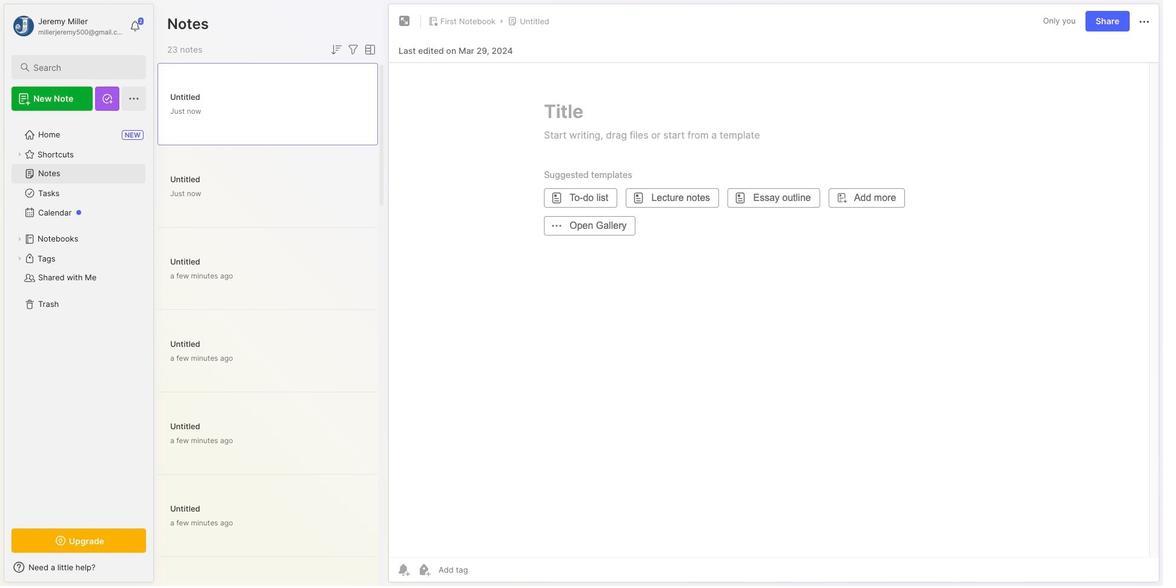 Task type: locate. For each thing, give the bounding box(es) containing it.
Note Editor text field
[[389, 62, 1159, 557]]

Sort options field
[[329, 42, 343, 57]]

click to collapse image
[[153, 564, 162, 578]]

Account field
[[12, 14, 124, 38]]

WHAT'S NEW field
[[4, 558, 153, 577]]

expand note image
[[397, 14, 412, 28]]

tree
[[4, 118, 153, 518]]

expand tags image
[[16, 255, 23, 262]]

main element
[[0, 0, 157, 586]]

None search field
[[33, 60, 135, 75]]

Add filters field
[[346, 42, 360, 57]]

expand notebooks image
[[16, 236, 23, 243]]



Task type: describe. For each thing, give the bounding box(es) containing it.
Add tag field
[[437, 565, 529, 575]]

add tag image
[[417, 563, 431, 577]]

more actions image
[[1137, 14, 1152, 29]]

More actions field
[[1137, 13, 1152, 29]]

add a reminder image
[[396, 563, 411, 577]]

none search field inside "main" element
[[33, 60, 135, 75]]

View options field
[[360, 42, 377, 57]]

note window element
[[388, 4, 1159, 586]]

Search text field
[[33, 62, 135, 73]]

tree inside "main" element
[[4, 118, 153, 518]]

add filters image
[[346, 42, 360, 57]]



Task type: vqa. For each thing, say whether or not it's contained in the screenshot.
Expand Tags icon at top
yes



